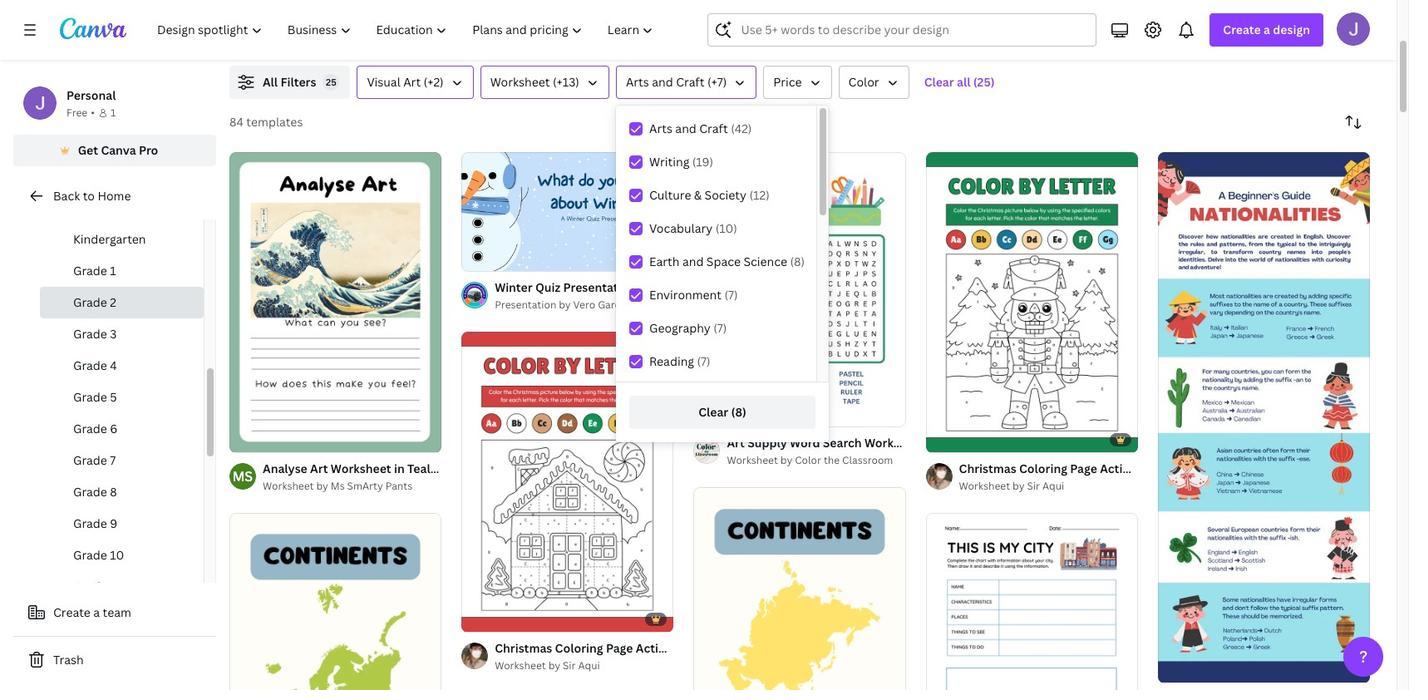 Task type: describe. For each thing, give the bounding box(es) containing it.
a for team
[[93, 605, 100, 620]]

analyse art worksheet in teal blue basic style link
[[263, 460, 524, 478]]

(42)
[[731, 121, 752, 136]]

clear all (25)
[[924, 74, 995, 90]]

to
[[83, 188, 95, 204]]

clear (8)
[[699, 404, 747, 420]]

vocabulary
[[649, 220, 713, 236]]

by inside analyse art worksheet in teal blue basic style worksheet by ms smarty pants
[[316, 479, 328, 493]]

1 for 1
[[110, 106, 116, 120]]

3
[[110, 326, 117, 342]]

price
[[774, 74, 802, 90]]

&
[[694, 187, 702, 203]]

trash
[[53, 652, 84, 668]]

worksheet by sir aqui link for christmas coloring page activity worksheet in red and white festive and lined style image
[[495, 658, 674, 674]]

25
[[326, 76, 337, 88]]

nationalities infographic in white blue cute fun style image
[[1158, 152, 1370, 683]]

all
[[263, 74, 278, 90]]

Search search field
[[741, 14, 1086, 46]]

11
[[110, 579, 122, 595]]

(7) for environment (7)
[[725, 287, 738, 303]]

get canva pro button
[[13, 135, 216, 166]]

presentation by vero garcía link
[[495, 297, 674, 313]]

grade 4
[[73, 358, 117, 373]]

back to home link
[[13, 180, 216, 213]]

garcía
[[598, 298, 629, 312]]

grade 9 link
[[40, 508, 204, 540]]

grade for grade 10
[[73, 547, 107, 563]]

by for worksheet by sir aqui link associated with christmas coloring page activity worksheet in green and white festive and lined style image
[[1013, 479, 1025, 493]]

pre-
[[73, 200, 96, 215]]

art for analyse
[[310, 461, 328, 476]]

grade 8
[[73, 484, 117, 500]]

Sort by button
[[1337, 106, 1370, 139]]

and for earth and space science (8)
[[683, 254, 704, 269]]

grade 1
[[73, 263, 116, 279]]

create a design
[[1223, 22, 1310, 37]]

by inside winter quiz presentation in white and blue illustrative style presentation by vero garcía
[[559, 298, 571, 312]]

worksheet by ms smarty pants link
[[263, 478, 442, 495]]

in for teal
[[394, 461, 405, 476]]

art supply word search worksheet in red green illustrated style image
[[694, 152, 906, 427]]

style inside winter quiz presentation in white and blue illustrative style presentation by vero garcía
[[805, 279, 834, 295]]

25 filter options selected element
[[323, 74, 340, 91]]

continents world europe document in green blue white illustrative style image
[[229, 513, 442, 690]]

writing
[[649, 154, 690, 170]]

of for analyse art worksheet in teal blue basic style
[[248, 432, 257, 445]]

grade for grade 8
[[73, 484, 107, 500]]

grade for grade 9
[[73, 516, 107, 531]]

1 of 20
[[473, 251, 503, 264]]

smarty
[[347, 479, 383, 493]]

grade for grade 1
[[73, 263, 107, 279]]

clear for clear (8)
[[699, 404, 729, 420]]

(10)
[[716, 220, 737, 236]]

team
[[103, 605, 131, 620]]

grade 2
[[73, 294, 116, 310]]

design
[[1273, 22, 1310, 37]]

20
[[492, 251, 503, 264]]

a for design
[[1264, 22, 1271, 37]]

earth and space science (8)
[[649, 254, 805, 269]]

visual art (+2)
[[367, 74, 444, 90]]

10
[[110, 547, 124, 563]]

personal
[[67, 87, 116, 103]]

quiz
[[535, 279, 561, 295]]

christmas coloring page activity worksheet in green and white festive and lined style image
[[926, 152, 1138, 452]]

grade 3
[[73, 326, 117, 342]]

kindergarten link
[[40, 224, 204, 255]]

style inside analyse art worksheet in teal blue basic style worksheet by ms smarty pants
[[495, 461, 524, 476]]

grade 11 link
[[40, 571, 204, 603]]

1 inside "link"
[[110, 263, 116, 279]]

create a team button
[[13, 596, 216, 629]]

by for "worksheet by color the classroom" link
[[781, 453, 793, 468]]

sir for worksheet by sir aqui link associated with christmas coloring page activity worksheet in green and white festive and lined style image
[[1027, 479, 1040, 493]]

grade 5
[[73, 389, 117, 405]]

geography
[[649, 320, 711, 336]]

ms link
[[229, 463, 256, 490]]

price button
[[764, 66, 832, 99]]

this is my city writing worksheet in colorful minimalist style image
[[926, 513, 1138, 690]]

culture & society (12)
[[649, 187, 770, 203]]

worksheet for "worksheet by color the classroom" link
[[727, 453, 778, 468]]

winter quiz presentation in white and blue illustrative style link
[[495, 278, 834, 297]]

trash link
[[13, 644, 216, 677]]

home
[[98, 188, 131, 204]]

clear for clear all (25)
[[924, 74, 954, 90]]

pre-school
[[73, 200, 134, 215]]

arts for arts and craft (+7)
[[626, 74, 649, 90]]

grade 3 link
[[40, 318, 204, 350]]

ms
[[331, 479, 345, 493]]

visual
[[367, 74, 401, 90]]

grade 9
[[73, 516, 118, 531]]

grade for grade 7
[[73, 452, 107, 468]]

kindergarten
[[73, 231, 146, 247]]

0 vertical spatial (8)
[[790, 254, 805, 269]]

1 vertical spatial presentation
[[495, 298, 557, 312]]

worksheet by sir aqui for worksheet by sir aqui link related to christmas coloring page activity worksheet in red and white festive and lined style image
[[495, 658, 600, 673]]

christmas coloring page activity worksheet in red and white festive and lined style image
[[462, 332, 674, 632]]

culture
[[649, 187, 691, 203]]

winter
[[495, 279, 533, 295]]

continents world asia document in yellow blue white illustrative style image
[[694, 488, 906, 690]]

6
[[110, 421, 118, 437]]

society
[[705, 187, 747, 203]]

the
[[824, 453, 840, 468]]

0 vertical spatial presentation
[[563, 279, 636, 295]]

grade for grade 6
[[73, 421, 107, 437]]

9
[[110, 516, 118, 531]]

5
[[110, 389, 117, 405]]

analyse art worksheet in teal blue basic style image
[[229, 152, 442, 452]]

1 of 2 link
[[229, 152, 442, 452]]

analyse
[[263, 461, 307, 476]]

basic
[[462, 461, 492, 476]]



Task type: vqa. For each thing, say whether or not it's contained in the screenshot.
the bottommost with
no



Task type: locate. For each thing, give the bounding box(es) containing it.
1 for 1 of 2
[[241, 432, 246, 445]]

create left design
[[1223, 22, 1261, 37]]

arts for arts and craft (42)
[[649, 121, 673, 136]]

grade left 7
[[73, 452, 107, 468]]

grade 10 link
[[40, 540, 204, 571]]

art for visual
[[403, 74, 421, 90]]

grade 5 link
[[40, 382, 204, 413]]

environment
[[649, 287, 722, 303]]

ms smarty pants image
[[229, 463, 256, 490]]

create a design button
[[1210, 13, 1324, 47]]

worksheet for worksheet by sir aqui link associated with christmas coloring page activity worksheet in green and white festive and lined style image
[[959, 479, 1010, 493]]

aqui for worksheet by sir aqui link related to christmas coloring page activity worksheet in red and white festive and lined style image
[[578, 658, 600, 673]]

clear down reading (7)
[[699, 404, 729, 420]]

0 vertical spatial blue
[[712, 279, 738, 295]]

1 horizontal spatial aqui
[[1043, 479, 1065, 493]]

craft left (+7)
[[676, 74, 705, 90]]

and right white
[[688, 279, 710, 295]]

color inside color button
[[849, 74, 879, 90]]

0 vertical spatial sir
[[1027, 479, 1040, 493]]

create for create a design
[[1223, 22, 1261, 37]]

style right illustrative
[[805, 279, 834, 295]]

1 horizontal spatial of
[[480, 251, 490, 264]]

craft for (42)
[[700, 121, 728, 136]]

1 horizontal spatial clear
[[924, 74, 954, 90]]

0 vertical spatial color
[[849, 74, 879, 90]]

grade 4 link
[[40, 350, 204, 382]]

grade 6
[[73, 421, 118, 437]]

grade left 4
[[73, 358, 107, 373]]

grade for grade 3
[[73, 326, 107, 342]]

filters
[[281, 74, 316, 90]]

1 vertical spatial (8)
[[731, 404, 747, 420]]

1 horizontal spatial style
[[805, 279, 834, 295]]

of up ms smarty pants element
[[248, 432, 257, 445]]

(+2)
[[424, 74, 444, 90]]

1 vertical spatial worksheet by sir aqui
[[495, 658, 600, 673]]

1 horizontal spatial worksheet by sir aqui link
[[959, 478, 1138, 495]]

1 vertical spatial worksheet by sir aqui link
[[495, 658, 674, 674]]

worksheet by sir aqui
[[959, 479, 1065, 493], [495, 658, 600, 673]]

1 up ms smarty pants element
[[241, 432, 246, 445]]

0 vertical spatial clear
[[924, 74, 954, 90]]

0 horizontal spatial arts
[[626, 74, 649, 90]]

classroom
[[842, 453, 893, 468]]

arts right (+13)
[[626, 74, 649, 90]]

7 grade from the top
[[73, 452, 107, 468]]

(19)
[[692, 154, 713, 170]]

0 horizontal spatial aqui
[[578, 658, 600, 673]]

0 horizontal spatial clear
[[699, 404, 729, 420]]

in up pants
[[394, 461, 405, 476]]

1 horizontal spatial blue
[[712, 279, 738, 295]]

of left 20 in the left of the page
[[480, 251, 490, 264]]

writing (19)
[[649, 154, 713, 170]]

10 grade from the top
[[73, 547, 107, 563]]

(7) down earth and space science (8)
[[725, 287, 738, 303]]

by for worksheet by sir aqui link related to christmas coloring page activity worksheet in red and white festive and lined style image
[[549, 658, 561, 673]]

school
[[96, 200, 134, 215]]

pro
[[139, 142, 158, 158]]

earth
[[649, 254, 680, 269]]

blue inside winter quiz presentation in white and blue illustrative style presentation by vero garcía
[[712, 279, 738, 295]]

1 right the •
[[110, 106, 116, 120]]

all filters
[[263, 74, 316, 90]]

(7) for reading (7)
[[697, 353, 711, 369]]

5 grade from the top
[[73, 389, 107, 405]]

1 vertical spatial aqui
[[578, 658, 600, 673]]

1 of 2
[[241, 432, 265, 445]]

white
[[652, 279, 685, 295]]

clear all (25) button
[[916, 66, 1003, 99]]

None search field
[[708, 13, 1097, 47]]

a inside create a design dropdown button
[[1264, 22, 1271, 37]]

(+13)
[[553, 74, 579, 90]]

blue inside analyse art worksheet in teal blue basic style worksheet by ms smarty pants
[[433, 461, 459, 476]]

0 horizontal spatial sir
[[563, 658, 576, 673]]

grade 1 link
[[40, 255, 204, 287]]

(8) inside button
[[731, 404, 747, 420]]

in left white
[[639, 279, 650, 295]]

9 grade from the top
[[73, 516, 107, 531]]

ms smarty pants element
[[229, 463, 256, 490]]

create for create a team
[[53, 605, 91, 620]]

0 vertical spatial create
[[1223, 22, 1261, 37]]

0 vertical spatial 2
[[110, 294, 116, 310]]

grade down grade 1
[[73, 294, 107, 310]]

0 vertical spatial of
[[480, 251, 490, 264]]

0 horizontal spatial of
[[248, 432, 257, 445]]

8
[[110, 484, 117, 500]]

0 horizontal spatial art
[[310, 461, 328, 476]]

(7)
[[725, 287, 738, 303], [714, 320, 727, 336], [697, 353, 711, 369]]

a inside create a team button
[[93, 605, 100, 620]]

blue
[[712, 279, 738, 295], [433, 461, 459, 476]]

worksheet by sir aqui link for christmas coloring page activity worksheet in green and white festive and lined style image
[[959, 478, 1138, 495]]

1 vertical spatial (7)
[[714, 320, 727, 336]]

1 horizontal spatial a
[[1264, 22, 1271, 37]]

canva
[[101, 142, 136, 158]]

free
[[67, 106, 88, 120]]

grade left 3
[[73, 326, 107, 342]]

grade 8 link
[[40, 476, 204, 508]]

2 vertical spatial (7)
[[697, 353, 711, 369]]

0 vertical spatial art
[[403, 74, 421, 90]]

blue down the 'space'
[[712, 279, 738, 295]]

0 horizontal spatial presentation
[[495, 298, 557, 312]]

0 vertical spatial craft
[[676, 74, 705, 90]]

arts and craft (+7)
[[626, 74, 727, 90]]

reading (7)
[[649, 353, 711, 369]]

11 grade from the top
[[73, 579, 107, 595]]

1 vertical spatial a
[[93, 605, 100, 620]]

1 horizontal spatial in
[[639, 279, 650, 295]]

6 grade from the top
[[73, 421, 107, 437]]

color inside "worksheet by color the classroom" link
[[795, 453, 822, 468]]

aqui
[[1043, 479, 1065, 493], [578, 658, 600, 673]]

grade for grade 2
[[73, 294, 107, 310]]

free •
[[67, 106, 95, 120]]

aqui for worksheet by sir aqui link associated with christmas coloring page activity worksheet in green and white festive and lined style image
[[1043, 479, 1065, 493]]

0 horizontal spatial blue
[[433, 461, 459, 476]]

a left the team
[[93, 605, 100, 620]]

1 vertical spatial in
[[394, 461, 405, 476]]

worksheet for worksheet (+13) button
[[490, 74, 550, 90]]

0 horizontal spatial color
[[795, 453, 822, 468]]

grade left 6 at the left bottom
[[73, 421, 107, 437]]

7
[[110, 452, 116, 468]]

grade 7
[[73, 452, 116, 468]]

grade 7 link
[[40, 445, 204, 476]]

2 up 3
[[110, 294, 116, 310]]

color right price button
[[849, 74, 879, 90]]

of for winter quiz presentation in white and blue illustrative style
[[480, 251, 490, 264]]

worksheet inside button
[[490, 74, 550, 90]]

1 for 1 of 20
[[473, 251, 478, 264]]

arts up writing
[[649, 121, 673, 136]]

art
[[403, 74, 421, 90], [310, 461, 328, 476]]

0 horizontal spatial in
[[394, 461, 405, 476]]

templates
[[246, 114, 303, 130]]

pants
[[386, 479, 413, 493]]

1 left 20 in the left of the page
[[473, 251, 478, 264]]

1 horizontal spatial sir
[[1027, 479, 1040, 493]]

1 horizontal spatial arts
[[649, 121, 673, 136]]

get canva pro
[[78, 142, 158, 158]]

vocabulary (10)
[[649, 220, 737, 236]]

0 vertical spatial in
[[639, 279, 650, 295]]

sir for worksheet by sir aqui link related to christmas coloring page activity worksheet in red and white festive and lined style image
[[563, 658, 576, 673]]

0 horizontal spatial create
[[53, 605, 91, 620]]

1 vertical spatial create
[[53, 605, 91, 620]]

grade for grade 11
[[73, 579, 107, 595]]

a
[[1264, 22, 1271, 37], [93, 605, 100, 620]]

1 down kindergarten
[[110, 263, 116, 279]]

clear inside button
[[699, 404, 729, 420]]

2 grade from the top
[[73, 294, 107, 310]]

0 horizontal spatial worksheet by sir aqui link
[[495, 658, 674, 674]]

1 horizontal spatial worksheet by sir aqui
[[959, 479, 1065, 493]]

analyse art worksheet in teal blue basic style worksheet by ms smarty pants
[[263, 461, 524, 493]]

create down grade 11
[[53, 605, 91, 620]]

worksheet
[[490, 74, 550, 90], [727, 453, 778, 468], [331, 461, 391, 476], [263, 479, 314, 493], [959, 479, 1010, 493], [495, 658, 546, 673]]

grade inside "link"
[[73, 579, 107, 595]]

0 vertical spatial (7)
[[725, 287, 738, 303]]

craft inside button
[[676, 74, 705, 90]]

clear inside button
[[924, 74, 954, 90]]

presentation down winter
[[495, 298, 557, 312]]

grade left 10
[[73, 547, 107, 563]]

0 horizontal spatial (8)
[[731, 404, 747, 420]]

0 horizontal spatial a
[[93, 605, 100, 620]]

create inside button
[[53, 605, 91, 620]]

1 vertical spatial art
[[310, 461, 328, 476]]

art right analyse
[[310, 461, 328, 476]]

in inside winter quiz presentation in white and blue illustrative style presentation by vero garcía
[[639, 279, 650, 295]]

reading
[[649, 353, 694, 369]]

in for white
[[639, 279, 650, 295]]

clear left all
[[924, 74, 954, 90]]

grade 10
[[73, 547, 124, 563]]

1 vertical spatial of
[[248, 432, 257, 445]]

84 templates
[[229, 114, 303, 130]]

0 horizontal spatial worksheet by sir aqui
[[495, 658, 600, 673]]

0 vertical spatial aqui
[[1043, 479, 1065, 493]]

winter quiz presentation in white and blue illustrative style presentation by vero garcía
[[495, 279, 834, 312]]

grade inside 'link'
[[73, 421, 107, 437]]

8 grade from the top
[[73, 484, 107, 500]]

4
[[110, 358, 117, 373]]

(25)
[[974, 74, 995, 90]]

(7) right reading
[[697, 353, 711, 369]]

grade 6 link
[[40, 413, 204, 445]]

1 vertical spatial craft
[[700, 121, 728, 136]]

worksheet by sir aqui link
[[959, 478, 1138, 495], [495, 658, 674, 674]]

blue right the teal
[[433, 461, 459, 476]]

1 vertical spatial clear
[[699, 404, 729, 420]]

art inside button
[[403, 74, 421, 90]]

0 horizontal spatial 2
[[110, 294, 116, 310]]

and inside button
[[652, 74, 673, 90]]

1 of 20 link
[[462, 152, 674, 271]]

arts inside button
[[626, 74, 649, 90]]

visual art (+2) button
[[357, 66, 474, 99]]

1 vertical spatial 2
[[260, 432, 265, 445]]

3 grade from the top
[[73, 326, 107, 342]]

0 vertical spatial worksheet by sir aqui
[[959, 479, 1065, 493]]

0 horizontal spatial style
[[495, 461, 524, 476]]

and left (+7)
[[652, 74, 673, 90]]

and for arts and craft (42)
[[675, 121, 697, 136]]

grade inside "link"
[[73, 263, 107, 279]]

a left design
[[1264, 22, 1271, 37]]

1 horizontal spatial color
[[849, 74, 879, 90]]

worksheet (+13)
[[490, 74, 579, 90]]

1 vertical spatial color
[[795, 453, 822, 468]]

worksheet for worksheet by sir aqui link related to christmas coloring page activity worksheet in red and white festive and lined style image
[[495, 658, 546, 673]]

clear
[[924, 74, 954, 90], [699, 404, 729, 420]]

1 horizontal spatial 2
[[260, 432, 265, 445]]

illustrative
[[741, 279, 802, 295]]

jacob simon image
[[1337, 12, 1370, 46]]

of
[[480, 251, 490, 264], [248, 432, 257, 445]]

and up writing (19) on the top
[[675, 121, 697, 136]]

(7) for geography (7)
[[714, 320, 727, 336]]

get
[[78, 142, 98, 158]]

2 up analyse
[[260, 432, 265, 445]]

craft
[[676, 74, 705, 90], [700, 121, 728, 136]]

worksheet by color the classroom
[[727, 453, 893, 468]]

vero
[[573, 298, 596, 312]]

craft for (+7)
[[676, 74, 705, 90]]

1 vertical spatial arts
[[649, 121, 673, 136]]

create a team
[[53, 605, 131, 620]]

environment (7)
[[649, 287, 738, 303]]

back to home
[[53, 188, 131, 204]]

1 horizontal spatial create
[[1223, 22, 1261, 37]]

color left the
[[795, 453, 822, 468]]

0 vertical spatial worksheet by sir aqui link
[[959, 478, 1138, 495]]

pre-school link
[[40, 192, 204, 224]]

worksheet (+13) button
[[480, 66, 609, 99]]

art left (+2)
[[403, 74, 421, 90]]

grade for grade 5
[[73, 389, 107, 405]]

84
[[229, 114, 244, 130]]

create inside dropdown button
[[1223, 22, 1261, 37]]

0 vertical spatial a
[[1264, 22, 1271, 37]]

(7) right geography
[[714, 320, 727, 336]]

1 horizontal spatial presentation
[[563, 279, 636, 295]]

grade up create a team on the bottom of the page
[[73, 579, 107, 595]]

space
[[707, 254, 741, 269]]

1 horizontal spatial (8)
[[790, 254, 805, 269]]

0 vertical spatial style
[[805, 279, 834, 295]]

grade left 8
[[73, 484, 107, 500]]

grade left 9
[[73, 516, 107, 531]]

presentation up the garcía
[[563, 279, 636, 295]]

arts and craft (42)
[[649, 121, 752, 136]]

worksheet by sir aqui for worksheet by sir aqui link associated with christmas coloring page activity worksheet in green and white festive and lined style image
[[959, 479, 1065, 493]]

style right basic at left bottom
[[495, 461, 524, 476]]

and inside winter quiz presentation in white and blue illustrative style presentation by vero garcía
[[688, 279, 710, 295]]

1 vertical spatial blue
[[433, 461, 459, 476]]

and for arts and craft (+7)
[[652, 74, 673, 90]]

1 vertical spatial sir
[[563, 658, 576, 673]]

winter quiz presentation in white and blue illustrative style image
[[462, 152, 674, 271]]

and right earth
[[683, 254, 704, 269]]

in inside analyse art worksheet in teal blue basic style worksheet by ms smarty pants
[[394, 461, 405, 476]]

1 horizontal spatial art
[[403, 74, 421, 90]]

top level navigation element
[[146, 13, 668, 47]]

craft left (42)
[[700, 121, 728, 136]]

sir
[[1027, 479, 1040, 493], [563, 658, 576, 673]]

0 vertical spatial arts
[[626, 74, 649, 90]]

4 grade from the top
[[73, 358, 107, 373]]

grade left 5
[[73, 389, 107, 405]]

1 grade from the top
[[73, 263, 107, 279]]

grade up grade 2
[[73, 263, 107, 279]]

style
[[805, 279, 834, 295], [495, 461, 524, 476]]

(+7)
[[708, 74, 727, 90]]

art inside analyse art worksheet in teal blue basic style worksheet by ms smarty pants
[[310, 461, 328, 476]]

grade for grade 4
[[73, 358, 107, 373]]

1 vertical spatial style
[[495, 461, 524, 476]]



